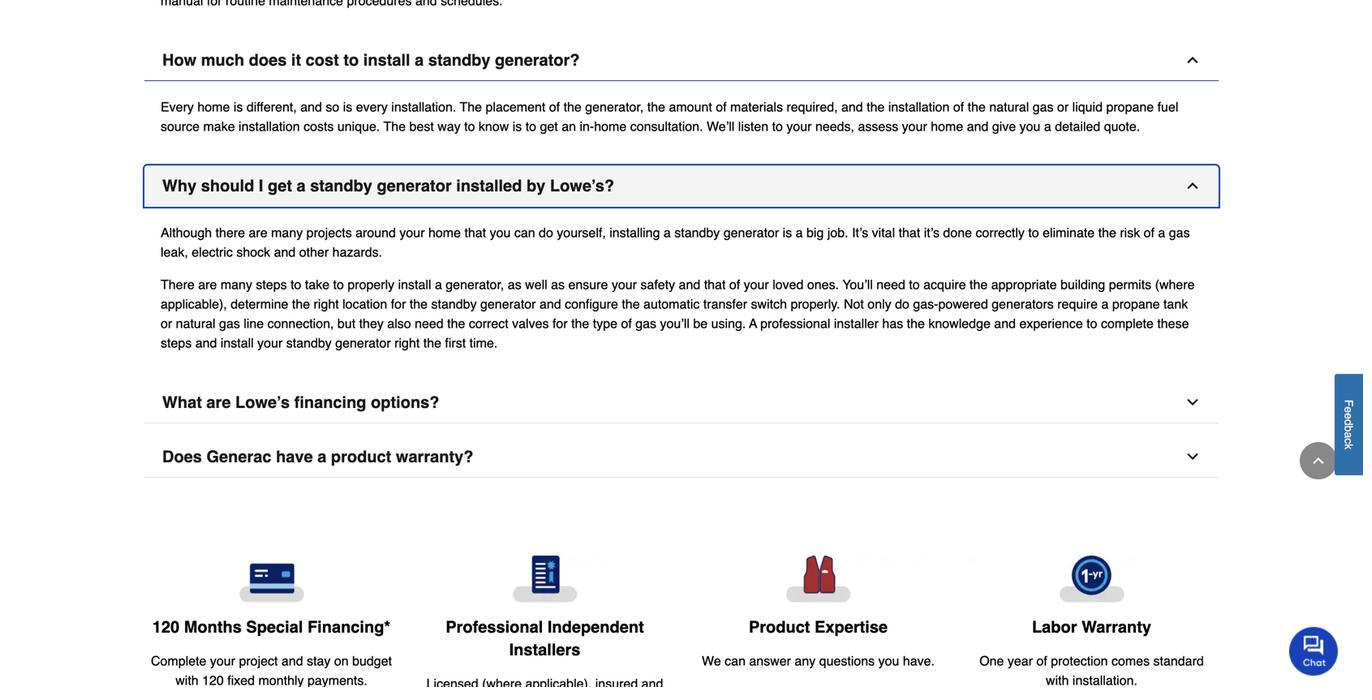 Task type: vqa. For each thing, say whether or not it's contained in the screenshot.
be
yes



Task type: locate. For each thing, give the bounding box(es) containing it.
1 vertical spatial for
[[552, 316, 568, 331]]

to left take on the top of page
[[291, 277, 301, 292]]

independent
[[548, 618, 644, 636]]

0 horizontal spatial installation.
[[391, 99, 456, 114]]

with inside one year of protection comes standard with installation.
[[1046, 673, 1069, 687]]

1 vertical spatial 120
[[202, 673, 224, 687]]

get inside every home is different, and so is every installation. the placement of the generator, the amount of materials required, and the installation of the natural gas or liquid propane fuel source make installation costs unique. the best way to know is to get an in-home consultation. we'll listen to your needs, assess your home and give you a detailed quote.
[[540, 119, 558, 134]]

installation. down protection
[[1073, 673, 1137, 687]]

and inside although there are many projects around your home that you can do yourself, installing a standby generator is a big job. it's vital that it's done correctly to eliminate the risk of a gas leak, electric shock and other hazards.
[[274, 244, 296, 259]]

done
[[943, 225, 972, 240]]

complete
[[1101, 316, 1154, 331]]

1 vertical spatial or
[[161, 316, 172, 331]]

answer
[[749, 653, 791, 668]]

standby inside although there are many projects around your home that you can do yourself, installing a standby generator is a big job. it's vital that it's done correctly to eliminate the risk of a gas leak, electric shock and other hazards.
[[674, 225, 720, 240]]

0 horizontal spatial generator,
[[446, 277, 504, 292]]

standby up way
[[428, 51, 490, 69]]

are for many
[[198, 277, 217, 292]]

or up detailed
[[1057, 99, 1069, 114]]

1 horizontal spatial need
[[876, 277, 905, 292]]

a dark blue credit card icon. image
[[148, 556, 395, 603]]

that inside there are many steps to take to properly install a generator, as well as ensure your safety and that of your loved ones. you'll need to acquire the appropriate building permits (where applicable), determine the right location for the standby generator and configure the automatic transfer switch properly. not only do gas-powered generators require a propane tank or natural gas line connection, but they also need the correct valves for the type of gas you'll be using. a professional installer has the knowledge and experience to complete these steps and install your standby generator right the first time.
[[704, 277, 726, 292]]

a up best
[[415, 51, 424, 69]]

is inside although there are many projects around your home that you can do yourself, installing a standby generator is a big job. it's vital that it's done correctly to eliminate the risk of a gas leak, electric shock and other hazards.
[[783, 225, 792, 240]]

hazards.
[[332, 244, 382, 259]]

0 horizontal spatial can
[[514, 225, 535, 240]]

(where
[[1155, 277, 1195, 292]]

installation. inside one year of protection comes standard with installation.
[[1073, 673, 1137, 687]]

the left best
[[383, 119, 406, 134]]

0 vertical spatial get
[[540, 119, 558, 134]]

d
[[1342, 419, 1355, 426]]

of
[[549, 99, 560, 114], [716, 99, 727, 114], [953, 99, 964, 114], [1144, 225, 1154, 240], [729, 277, 740, 292], [621, 316, 632, 331], [1036, 653, 1047, 668]]

and up needs,
[[841, 99, 863, 114]]

natural inside every home is different, and so is every installation. the placement of the generator, the amount of materials required, and the installation of the natural gas or liquid propane fuel source make installation costs unique. the best way to know is to get an in-home consultation. we'll listen to your needs, assess your home and give you a detailed quote.
[[989, 99, 1029, 114]]

gas left you'll
[[635, 316, 656, 331]]

generator inside 'button'
[[377, 176, 452, 195]]

1 horizontal spatial generator,
[[585, 99, 644, 114]]

installation down different,
[[239, 119, 300, 134]]

0 vertical spatial generator,
[[585, 99, 644, 114]]

standby up projects
[[310, 176, 372, 195]]

leak,
[[161, 244, 188, 259]]

0 horizontal spatial with
[[175, 673, 199, 687]]

steps down applicable),
[[161, 335, 192, 350]]

your
[[786, 119, 812, 134], [902, 119, 927, 134], [399, 225, 425, 240], [612, 277, 637, 292], [744, 277, 769, 292], [257, 335, 283, 350], [210, 653, 235, 668]]

0 horizontal spatial right
[[314, 296, 339, 311]]

a left detailed
[[1044, 119, 1051, 134]]

0 vertical spatial are
[[249, 225, 267, 240]]

1 horizontal spatial many
[[271, 225, 303, 240]]

2 chevron down image from the top
[[1185, 449, 1201, 465]]

right down also
[[394, 335, 420, 350]]

2 horizontal spatial that
[[899, 225, 920, 240]]

1 vertical spatial propane
[[1112, 296, 1160, 311]]

0 horizontal spatial you
[[490, 225, 511, 240]]

are for lowe's
[[206, 393, 231, 412]]

steps up the determine
[[256, 277, 287, 292]]

determine
[[231, 296, 288, 311]]

or inside every home is different, and so is every installation. the placement of the generator, the amount of materials required, and the installation of the natural gas or liquid propane fuel source make installation costs unique. the best way to know is to get an in-home consultation. we'll listen to your needs, assess your home and give you a detailed quote.
[[1057, 99, 1069, 114]]

a right require
[[1101, 296, 1109, 311]]

chevron up image
[[1185, 52, 1201, 68], [1185, 178, 1201, 194]]

a right i
[[297, 176, 306, 195]]

your up switch
[[744, 277, 769, 292]]

e up d
[[1342, 407, 1355, 413]]

1 vertical spatial generator,
[[446, 277, 504, 292]]

or
[[1057, 99, 1069, 114], [161, 316, 172, 331]]

e up b
[[1342, 413, 1355, 419]]

0 horizontal spatial or
[[161, 316, 172, 331]]

propane inside every home is different, and so is every installation. the placement of the generator, the amount of materials required, and the installation of the natural gas or liquid propane fuel source make installation costs unique. the best way to know is to get an in-home consultation. we'll listen to your needs, assess your home and give you a detailed quote.
[[1106, 99, 1154, 114]]

1 vertical spatial the
[[383, 119, 406, 134]]

for up also
[[391, 296, 406, 311]]

natural up give in the top right of the page
[[989, 99, 1029, 114]]

is right so
[[343, 99, 352, 114]]

1 horizontal spatial or
[[1057, 99, 1069, 114]]

gas left line
[[219, 316, 240, 331]]

0 vertical spatial chevron up image
[[1185, 52, 1201, 68]]

120 left 'fixed'
[[202, 673, 224, 687]]

home down installed
[[428, 225, 461, 240]]

0 horizontal spatial steps
[[161, 335, 192, 350]]

1 vertical spatial natural
[[176, 316, 215, 331]]

1 chevron up image from the top
[[1185, 52, 1201, 68]]

generators
[[992, 296, 1054, 311]]

need right also
[[415, 316, 444, 331]]

propane inside there are many steps to take to properly install a generator, as well as ensure your safety and that of your loved ones. you'll need to acquire the appropriate building permits (where applicable), determine the right location for the standby generator and configure the automatic transfer switch properly. not only do gas-powered generators require a propane tank or natural gas line connection, but they also need the correct valves for the type of gas you'll be using. a professional installer has the knowledge and experience to complete these steps and install your standby generator right the first time.
[[1112, 296, 1160, 311]]

2 as from the left
[[551, 277, 565, 292]]

comes
[[1111, 653, 1150, 668]]

on
[[334, 653, 349, 668]]

permits
[[1109, 277, 1151, 292]]

unique.
[[337, 119, 380, 134]]

time.
[[469, 335, 498, 350]]

1 vertical spatial are
[[198, 277, 217, 292]]

generator, inside every home is different, and so is every installation. the placement of the generator, the amount of materials required, and the installation of the natural gas or liquid propane fuel source make installation costs unique. the best way to know is to get an in-home consultation. we'll listen to your needs, assess your home and give you a detailed quote.
[[585, 99, 644, 114]]

electric
[[192, 244, 233, 259]]

0 vertical spatial or
[[1057, 99, 1069, 114]]

installation. inside every home is different, and so is every installation. the placement of the generator, the amount of materials required, and the installation of the natural gas or liquid propane fuel source make installation costs unique. the best way to know is to get an in-home consultation. we'll listen to your needs, assess your home and give you a detailed quote.
[[391, 99, 456, 114]]

it
[[291, 51, 301, 69]]

you left have.
[[878, 653, 899, 668]]

do left yourself,
[[539, 225, 553, 240]]

eliminate
[[1043, 225, 1095, 240]]

does generac have a product warranty? button
[[144, 436, 1219, 478]]

ensure
[[568, 277, 608, 292]]

to right "cost" at the top of page
[[343, 51, 359, 69]]

chevron down image inside what are lowe's financing options? button
[[1185, 394, 1201, 410]]

0 horizontal spatial do
[[539, 225, 553, 240]]

get inside 'button'
[[268, 176, 292, 195]]

expertise
[[815, 618, 888, 636]]

2 vertical spatial are
[[206, 393, 231, 412]]

gas right risk
[[1169, 225, 1190, 240]]

with down 'complete'
[[175, 673, 199, 687]]

do
[[539, 225, 553, 240], [895, 296, 909, 311]]

is up make
[[234, 99, 243, 114]]

propane down permits
[[1112, 296, 1160, 311]]

1 vertical spatial do
[[895, 296, 909, 311]]

natural
[[989, 99, 1029, 114], [176, 316, 215, 331]]

1 vertical spatial steps
[[161, 335, 192, 350]]

your inside although there are many projects around your home that you can do yourself, installing a standby generator is a big job. it's vital that it's done correctly to eliminate the risk of a gas leak, electric shock and other hazards.
[[399, 225, 425, 240]]

and down the well
[[539, 296, 561, 311]]

1 horizontal spatial steps
[[256, 277, 287, 292]]

natural down applicable),
[[176, 316, 215, 331]]

for
[[391, 296, 406, 311], [552, 316, 568, 331]]

f
[[1342, 400, 1355, 407]]

2 horizontal spatial you
[[1020, 119, 1040, 134]]

f e e d b a c k button
[[1335, 374, 1363, 476]]

a right properly
[[435, 277, 442, 292]]

you inside although there are many projects around your home that you can do yourself, installing a standby generator is a big job. it's vital that it's done correctly to eliminate the risk of a gas leak, electric shock and other hazards.
[[490, 225, 511, 240]]

0 vertical spatial natural
[[989, 99, 1029, 114]]

can
[[514, 225, 535, 240], [725, 653, 746, 668]]

your left safety
[[612, 277, 637, 292]]

are inside there are many steps to take to properly install a generator, as well as ensure your safety and that of your loved ones. you'll need to acquire the appropriate building permits (where applicable), determine the right location for the standby generator and configure the automatic transfer switch properly. not only do gas-powered generators require a propane tank or natural gas line connection, but they also need the correct valves for the type of gas you'll be using. a professional installer has the knowledge and experience to complete these steps and install your standby generator right the first time.
[[198, 277, 217, 292]]

are inside although there are many projects around your home that you can do yourself, installing a standby generator is a big job. it's vital that it's done correctly to eliminate the risk of a gas leak, electric shock and other hazards.
[[249, 225, 267, 240]]

of inside one year of protection comes standard with installation.
[[1036, 653, 1047, 668]]

with inside complete your project and stay on budget with 120 fixed monthly payments.
[[175, 673, 199, 687]]

0 vertical spatial need
[[876, 277, 905, 292]]

1 vertical spatial get
[[268, 176, 292, 195]]

get left the an
[[540, 119, 558, 134]]

many up the determine
[[221, 277, 252, 292]]

best
[[409, 119, 434, 134]]

1 vertical spatial chevron down image
[[1185, 449, 1201, 465]]

1 vertical spatial installation.
[[1073, 673, 1137, 687]]

your right around
[[399, 225, 425, 240]]

1 with from the left
[[175, 673, 199, 687]]

to down placement
[[526, 119, 536, 134]]

you
[[1020, 119, 1040, 134], [490, 225, 511, 240], [878, 653, 899, 668]]

2 chevron up image from the top
[[1185, 178, 1201, 194]]

complete
[[151, 653, 206, 668]]

1 horizontal spatial can
[[725, 653, 746, 668]]

generator down they
[[335, 335, 391, 350]]

0 vertical spatial propane
[[1106, 99, 1154, 114]]

is
[[234, 99, 243, 114], [343, 99, 352, 114], [513, 119, 522, 134], [783, 225, 792, 240]]

1 vertical spatial many
[[221, 277, 252, 292]]

projects
[[306, 225, 352, 240]]

0 horizontal spatial need
[[415, 316, 444, 331]]

your up 'fixed'
[[210, 653, 235, 668]]

gas inside although there are many projects around your home that you can do yourself, installing a standby generator is a big job. it's vital that it's done correctly to eliminate the risk of a gas leak, electric shock and other hazards.
[[1169, 225, 1190, 240]]

0 vertical spatial you
[[1020, 119, 1040, 134]]

are inside button
[[206, 393, 231, 412]]

steps
[[256, 277, 287, 292], [161, 335, 192, 350]]

a blue 1-year labor warranty icon. image
[[968, 556, 1215, 603]]

your right assess
[[902, 119, 927, 134]]

costs
[[304, 119, 334, 134]]

0 horizontal spatial many
[[221, 277, 252, 292]]

protection
[[1051, 653, 1108, 668]]

as left the well
[[508, 277, 521, 292]]

0 vertical spatial install
[[363, 51, 410, 69]]

chevron up image inside 'how much does it cost to install a standby generator?' button
[[1185, 52, 1201, 68]]

give
[[992, 119, 1016, 134]]

install
[[363, 51, 410, 69], [398, 277, 431, 292], [221, 335, 254, 350]]

is left big
[[783, 225, 792, 240]]

to right take on the top of page
[[333, 277, 344, 292]]

loved
[[773, 277, 804, 292]]

and left give in the top right of the page
[[967, 119, 989, 134]]

2 e from the top
[[1342, 413, 1355, 419]]

2 with from the left
[[1046, 673, 1069, 687]]

0 horizontal spatial as
[[508, 277, 521, 292]]

0 vertical spatial 120
[[152, 618, 179, 636]]

0 vertical spatial for
[[391, 296, 406, 311]]

tank
[[1163, 296, 1188, 311]]

2 vertical spatial install
[[221, 335, 254, 350]]

are up applicable),
[[198, 277, 217, 292]]

lowe's
[[235, 393, 290, 412]]

1 horizontal spatial installation.
[[1073, 673, 1137, 687]]

professional independent installers
[[446, 618, 644, 659]]

experience
[[1019, 316, 1083, 331]]

0 vertical spatial installation.
[[391, 99, 456, 114]]

get right i
[[268, 176, 292, 195]]

0 vertical spatial do
[[539, 225, 553, 240]]

gas left liquid
[[1033, 99, 1054, 114]]

be
[[693, 316, 708, 331]]

standby down why should i get a standby generator installed by lowe's? 'button'
[[674, 225, 720, 240]]

there are many steps to take to properly install a generator, as well as ensure your safety and that of your loved ones. you'll need to acquire the appropriate building permits (where applicable), determine the right location for the standby generator and configure the automatic transfer switch properly. not only do gas-powered generators require a propane tank or natural gas line connection, but they also need the correct valves for the type of gas you'll be using. a professional installer has the knowledge and experience to complete these steps and install your standby generator right the first time.
[[161, 277, 1195, 350]]

1 vertical spatial installation
[[239, 119, 300, 134]]

home up make
[[197, 99, 230, 114]]

many
[[271, 225, 303, 240], [221, 277, 252, 292]]

1 horizontal spatial do
[[895, 296, 909, 311]]

consultation.
[[630, 119, 703, 134]]

the up way
[[460, 99, 482, 114]]

generator up loved
[[723, 225, 779, 240]]

right down take on the top of page
[[314, 296, 339, 311]]

safety
[[640, 277, 675, 292]]

around
[[355, 225, 396, 240]]

1 horizontal spatial the
[[460, 99, 482, 114]]

that down installed
[[464, 225, 486, 240]]

1 horizontal spatial you
[[878, 653, 899, 668]]

0 vertical spatial many
[[271, 225, 303, 240]]

and up costs
[[300, 99, 322, 114]]

1 horizontal spatial 120
[[202, 673, 224, 687]]

1 horizontal spatial get
[[540, 119, 558, 134]]

with down protection
[[1046, 673, 1069, 687]]

1 horizontal spatial as
[[551, 277, 565, 292]]

is down placement
[[513, 119, 522, 134]]

professional
[[446, 618, 543, 636]]

budget
[[352, 653, 392, 668]]

and left other
[[274, 244, 296, 259]]

need up only
[[876, 277, 905, 292]]

correct
[[469, 316, 508, 331]]

are right what
[[206, 393, 231, 412]]

generator, inside there are many steps to take to properly install a generator, as well as ensure your safety and that of your loved ones. you'll need to acquire the appropriate building permits (where applicable), determine the right location for the standby generator and configure the automatic transfer switch properly. not only do gas-powered generators require a propane tank or natural gas line connection, but they also need the correct valves for the type of gas you'll be using. a professional installer has the knowledge and experience to complete these steps and install your standby generator right the first time.
[[446, 277, 504, 292]]

1 horizontal spatial installation
[[888, 99, 950, 114]]

a
[[749, 316, 757, 331]]

0 horizontal spatial natural
[[176, 316, 215, 331]]

there
[[161, 277, 195, 292]]

chevron down image inside does generac have a product warranty? button
[[1185, 449, 1201, 465]]

0 vertical spatial can
[[514, 225, 535, 240]]

0 horizontal spatial installation
[[239, 119, 300, 134]]

0 horizontal spatial the
[[383, 119, 406, 134]]

0 vertical spatial steps
[[256, 277, 287, 292]]

every
[[356, 99, 388, 114]]

0 horizontal spatial 120
[[152, 618, 179, 636]]

1 vertical spatial you
[[490, 225, 511, 240]]

do up has
[[895, 296, 909, 311]]

shock
[[236, 244, 270, 259]]

the
[[460, 99, 482, 114], [383, 119, 406, 134]]

1 vertical spatial need
[[415, 316, 444, 331]]

installation up assess
[[888, 99, 950, 114]]

chevron up image inside why should i get a standby generator installed by lowe's? 'button'
[[1185, 178, 1201, 194]]

0 horizontal spatial get
[[268, 176, 292, 195]]

does
[[249, 51, 287, 69]]

0 vertical spatial the
[[460, 99, 482, 114]]

2 vertical spatial you
[[878, 653, 899, 668]]

1 chevron down image from the top
[[1185, 394, 1201, 410]]

to right way
[[464, 119, 475, 134]]

for right valves
[[552, 316, 568, 331]]

switch
[[751, 296, 787, 311]]

the
[[564, 99, 582, 114], [647, 99, 665, 114], [867, 99, 885, 114], [968, 99, 986, 114], [1098, 225, 1116, 240], [970, 277, 988, 292], [292, 296, 310, 311], [410, 296, 428, 311], [622, 296, 640, 311], [447, 316, 465, 331], [571, 316, 589, 331], [907, 316, 925, 331], [423, 335, 441, 350]]

fixed
[[227, 673, 255, 687]]

install down line
[[221, 335, 254, 350]]

properly.
[[791, 296, 840, 311]]

connection,
[[267, 316, 334, 331]]

project
[[239, 653, 278, 668]]

chevron down image
[[1185, 394, 1201, 410], [1185, 449, 1201, 465]]

can right we at the bottom of the page
[[725, 653, 746, 668]]

and up "monthly"
[[281, 653, 303, 668]]

a right have
[[317, 447, 326, 466]]

standby
[[428, 51, 490, 69], [310, 176, 372, 195], [674, 225, 720, 240], [431, 296, 477, 311], [286, 335, 332, 350]]

1 vertical spatial right
[[394, 335, 420, 350]]

0 vertical spatial installation
[[888, 99, 950, 114]]

are up shock
[[249, 225, 267, 240]]

generator, up in-
[[585, 99, 644, 114]]

materials
[[730, 99, 783, 114]]

building
[[1060, 277, 1105, 292]]

generator down best
[[377, 176, 452, 195]]

generator, up correct
[[446, 277, 504, 292]]

as right the well
[[551, 277, 565, 292]]

standby up first
[[431, 296, 477, 311]]

1 horizontal spatial that
[[704, 277, 726, 292]]

many inside there are many steps to take to properly install a generator, as well as ensure your safety and that of your loved ones. you'll need to acquire the appropriate building permits (where applicable), determine the right location for the standby generator and configure the automatic transfer switch properly. not only do gas-powered generators require a propane tank or natural gas line connection, but they also need the correct valves for the type of gas you'll be using. a professional installer has the knowledge and experience to complete these steps and install your standby generator right the first time.
[[221, 277, 252, 292]]

0 vertical spatial chevron down image
[[1185, 394, 1201, 410]]

that left it's
[[899, 225, 920, 240]]

they
[[359, 316, 384, 331]]

generator,
[[585, 99, 644, 114], [446, 277, 504, 292]]

can down the by
[[514, 225, 535, 240]]

1 vertical spatial chevron up image
[[1185, 178, 1201, 194]]

a up k
[[1342, 432, 1355, 438]]

need
[[876, 277, 905, 292], [415, 316, 444, 331]]

you down installed
[[490, 225, 511, 240]]

and down generators
[[994, 316, 1016, 331]]

you right give in the top right of the page
[[1020, 119, 1040, 134]]

gas-
[[913, 296, 938, 311]]

to
[[343, 51, 359, 69], [464, 119, 475, 134], [526, 119, 536, 134], [772, 119, 783, 134], [1028, 225, 1039, 240], [291, 277, 301, 292], [333, 277, 344, 292], [909, 277, 920, 292], [1086, 316, 1097, 331]]

install up every
[[363, 51, 410, 69]]

any
[[795, 653, 816, 668]]

propane up 'quote.'
[[1106, 99, 1154, 114]]

1 horizontal spatial natural
[[989, 99, 1029, 114]]

installation. up best
[[391, 99, 456, 114]]

to right listen
[[772, 119, 783, 134]]

install up also
[[398, 277, 431, 292]]

1 horizontal spatial with
[[1046, 673, 1069, 687]]

do inside there are many steps to take to properly install a generator, as well as ensure your safety and that of your loved ones. you'll need to acquire the appropriate building permits (where applicable), determine the right location for the standby generator and configure the automatic transfer switch properly. not only do gas-powered generators require a propane tank or natural gas line connection, but they also need the correct valves for the type of gas you'll be using. a professional installer has the knowledge and experience to complete these steps and install your standby generator right the first time.
[[895, 296, 909, 311]]

a inside every home is different, and so is every installation. the placement of the generator, the amount of materials required, and the installation of the natural gas or liquid propane fuel source make installation costs unique. the best way to know is to get an in-home consultation. we'll listen to your needs, assess your home and give you a detailed quote.
[[1044, 119, 1051, 134]]



Task type: describe. For each thing, give the bounding box(es) containing it.
quote.
[[1104, 119, 1140, 134]]

we'll
[[707, 119, 735, 134]]

your inside complete your project and stay on budget with 120 fixed monthly payments.
[[210, 653, 235, 668]]

your down line
[[257, 335, 283, 350]]

how much does it cost to install a standby generator?
[[162, 51, 580, 69]]

source
[[161, 119, 200, 134]]

gas inside every home is different, and so is every installation. the placement of the generator, the amount of materials required, and the installation of the natural gas or liquid propane fuel source make installation costs unique. the best way to know is to get an in-home consultation. we'll listen to your needs, assess your home and give you a detailed quote.
[[1033, 99, 1054, 114]]

scroll to top element
[[1300, 442, 1337, 479]]

generac
[[206, 447, 271, 466]]

we can answer any questions you have.
[[702, 653, 935, 668]]

automatic
[[643, 296, 700, 311]]

1 as from the left
[[508, 277, 521, 292]]

chevron down image for does generac have a product warranty?
[[1185, 449, 1201, 465]]

i
[[259, 176, 263, 195]]

chevron up image for how much does it cost to install a standby generator?
[[1185, 52, 1201, 68]]

have
[[276, 447, 313, 466]]

to down require
[[1086, 316, 1097, 331]]

a lowe's red vest icon. image
[[694, 556, 942, 603]]

standby down connection,
[[286, 335, 332, 350]]

labor warranty
[[1032, 618, 1151, 636]]

what are lowe's financing options?
[[162, 393, 439, 412]]

how
[[162, 51, 197, 69]]

generator inside although there are many projects around your home that you can do yourself, installing a standby generator is a big job. it's vital that it's done correctly to eliminate the risk of a gas leak, electric shock and other hazards.
[[723, 225, 779, 240]]

installed
[[456, 176, 522, 195]]

yourself,
[[557, 225, 606, 240]]

vital
[[872, 225, 895, 240]]

the inside although there are many projects around your home that you can do yourself, installing a standby generator is a big job. it's vital that it's done correctly to eliminate the risk of a gas leak, electric shock and other hazards.
[[1098, 225, 1116, 240]]

there
[[215, 225, 245, 240]]

also
[[387, 316, 411, 331]]

1 vertical spatial can
[[725, 653, 746, 668]]

questions
[[819, 653, 875, 668]]

standby inside 'button'
[[310, 176, 372, 195]]

standby inside button
[[428, 51, 490, 69]]

many inside although there are many projects around your home that you can do yourself, installing a standby generator is a big job. it's vital that it's done correctly to eliminate the risk of a gas leak, electric shock and other hazards.
[[271, 225, 303, 240]]

liquid
[[1072, 99, 1103, 114]]

properly
[[348, 277, 394, 292]]

by
[[527, 176, 545, 195]]

financing*
[[307, 618, 390, 636]]

risk
[[1120, 225, 1140, 240]]

warranty
[[1082, 618, 1151, 636]]

to up the gas-
[[909, 277, 920, 292]]

how much does it cost to install a standby generator? button
[[144, 40, 1219, 81]]

chevron up image
[[1310, 453, 1327, 469]]

f e e d b a c k
[[1342, 400, 1355, 450]]

and up the automatic at the top of page
[[679, 277, 700, 292]]

so
[[326, 99, 339, 114]]

a right risk
[[1158, 225, 1165, 240]]

why
[[162, 176, 197, 195]]

product expertise
[[749, 618, 888, 636]]

a dark blue background check icon. image
[[421, 556, 669, 603]]

powered
[[938, 296, 988, 311]]

although
[[161, 225, 212, 240]]

installer
[[834, 316, 879, 331]]

you'll
[[842, 277, 873, 292]]

of inside although there are many projects around your home that you can do yourself, installing a standby generator is a big job. it's vital that it's done correctly to eliminate the risk of a gas leak, electric shock and other hazards.
[[1144, 225, 1154, 240]]

a left big
[[796, 225, 803, 240]]

can inside although there are many projects around your home that you can do yourself, installing a standby generator is a big job. it's vital that it's done correctly to eliminate the risk of a gas leak, electric shock and other hazards.
[[514, 225, 535, 240]]

only
[[868, 296, 891, 311]]

home inside although there are many projects around your home that you can do yourself, installing a standby generator is a big job. it's vital that it's done correctly to eliminate the risk of a gas leak, electric shock and other hazards.
[[428, 225, 461, 240]]

different,
[[246, 99, 297, 114]]

although there are many projects around your home that you can do yourself, installing a standby generator is a big job. it's vital that it's done correctly to eliminate the risk of a gas leak, electric shock and other hazards.
[[161, 225, 1190, 259]]

months
[[184, 618, 242, 636]]

1 horizontal spatial right
[[394, 335, 420, 350]]

installers
[[509, 640, 580, 659]]

type
[[593, 316, 617, 331]]

natural inside there are many steps to take to properly install a generator, as well as ensure your safety and that of your loved ones. you'll need to acquire the appropriate building permits (where applicable), determine the right location for the standby generator and configure the automatic transfer switch properly. not only do gas-powered generators require a propane tank or natural gas line connection, but they also need the correct valves for the type of gas you'll be using. a professional installer has the knowledge and experience to complete these steps and install your standby generator right the first time.
[[176, 316, 215, 331]]

standard
[[1153, 653, 1204, 668]]

chat invite button image
[[1289, 626, 1339, 676]]

way
[[437, 119, 461, 134]]

placement
[[486, 99, 545, 114]]

does
[[162, 447, 202, 466]]

correctly
[[976, 225, 1025, 240]]

every
[[161, 99, 194, 114]]

needs,
[[815, 119, 854, 134]]

and down applicable),
[[195, 335, 217, 350]]

applicable),
[[161, 296, 227, 311]]

chevron down image for what are lowe's financing options?
[[1185, 394, 1201, 410]]

120 months special financing*
[[152, 618, 390, 636]]

detailed
[[1055, 119, 1100, 134]]

we
[[702, 653, 721, 668]]

complete your project and stay on budget with 120 fixed monthly payments.
[[151, 653, 392, 687]]

have.
[[903, 653, 935, 668]]

you inside every home is different, and so is every installation. the placement of the generator, the amount of materials required, and the installation of the natural gas or liquid propane fuel source make installation costs unique. the best way to know is to get an in-home consultation. we'll listen to your needs, assess your home and give you a detailed quote.
[[1020, 119, 1040, 134]]

professional
[[760, 316, 830, 331]]

required,
[[786, 99, 838, 114]]

listen
[[738, 119, 768, 134]]

do inside although there are many projects around your home that you can do yourself, installing a standby generator is a big job. it's vital that it's done correctly to eliminate the risk of a gas leak, electric shock and other hazards.
[[539, 225, 553, 240]]

your down required,
[[786, 119, 812, 134]]

to inside although there are many projects around your home that you can do yourself, installing a standby generator is a big job. it's vital that it's done correctly to eliminate the risk of a gas leak, electric shock and other hazards.
[[1028, 225, 1039, 240]]

to inside button
[[343, 51, 359, 69]]

one year of protection comes standard with installation.
[[979, 653, 1204, 687]]

you'll
[[660, 316, 690, 331]]

big
[[806, 225, 824, 240]]

much
[[201, 51, 244, 69]]

product
[[331, 447, 391, 466]]

knowledge
[[928, 316, 991, 331]]

valves
[[512, 316, 549, 331]]

know
[[479, 119, 509, 134]]

ones.
[[807, 277, 839, 292]]

home left give in the top right of the page
[[931, 119, 963, 134]]

other
[[299, 244, 329, 259]]

c
[[1342, 438, 1355, 444]]

make
[[203, 119, 235, 134]]

these
[[1157, 316, 1189, 331]]

0 horizontal spatial for
[[391, 296, 406, 311]]

first
[[445, 335, 466, 350]]

1 vertical spatial install
[[398, 277, 431, 292]]

product
[[749, 618, 810, 636]]

a inside 'button'
[[297, 176, 306, 195]]

using.
[[711, 316, 746, 331]]

120 inside complete your project and stay on budget with 120 fixed monthly payments.
[[202, 673, 224, 687]]

1 e from the top
[[1342, 407, 1355, 413]]

or inside there are many steps to take to properly install a generator, as well as ensure your safety and that of your loved ones. you'll need to acquire the appropriate building permits (where applicable), determine the right location for the standby generator and configure the automatic transfer switch properly. not only do gas-powered generators require a propane tank or natural gas line connection, but they also need the correct valves for the type of gas you'll be using. a professional installer has the knowledge and experience to complete these steps and install your standby generator right the first time.
[[161, 316, 172, 331]]

install inside button
[[363, 51, 410, 69]]

why should i get a standby generator installed by lowe's? button
[[144, 165, 1219, 207]]

fuel
[[1157, 99, 1178, 114]]

what are lowe's financing options? button
[[144, 382, 1219, 423]]

not
[[844, 296, 864, 311]]

options?
[[371, 393, 439, 412]]

labor
[[1032, 618, 1077, 636]]

1 horizontal spatial for
[[552, 316, 568, 331]]

and inside complete your project and stay on budget with 120 fixed monthly payments.
[[281, 653, 303, 668]]

has
[[882, 316, 903, 331]]

generator up correct
[[480, 296, 536, 311]]

home right the an
[[594, 119, 627, 134]]

0 horizontal spatial that
[[464, 225, 486, 240]]

transfer
[[703, 296, 747, 311]]

stay
[[307, 653, 331, 668]]

a right installing
[[664, 225, 671, 240]]

0 vertical spatial right
[[314, 296, 339, 311]]

chevron up image for why should i get a standby generator installed by lowe's?
[[1185, 178, 1201, 194]]



